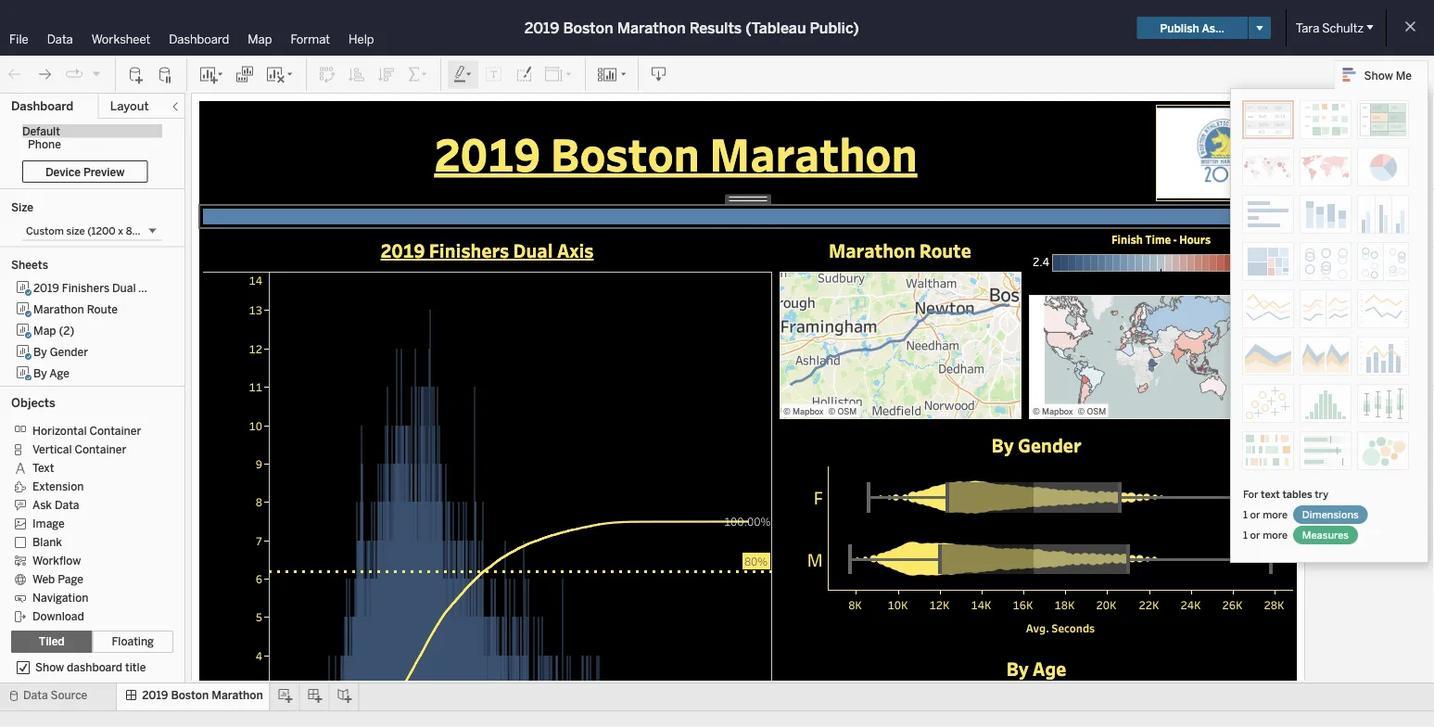 Task type: locate. For each thing, give the bounding box(es) containing it.
0 vertical spatial show
[[1365, 68, 1394, 82]]

1 vertical spatial finishers
[[62, 281, 110, 294]]

0 horizontal spatial map
[[33, 324, 56, 337]]

container for horizontal container
[[89, 424, 141, 438]]

2019 boston marathon down title
[[142, 689, 263, 702]]

download option
[[11, 607, 160, 625]]

1 vertical spatial data
[[55, 498, 79, 512]]

1
[[1244, 508, 1248, 521], [1244, 529, 1248, 541]]

hours
[[1180, 232, 1211, 247]]

0 horizontal spatial © mapbox © osm
[[784, 407, 857, 417]]

list box
[[11, 277, 173, 384]]

axis inside list box
[[138, 281, 160, 294]]

2019 boston marathon
[[434, 123, 918, 183], [142, 689, 263, 702]]

2019 boston marathon results (tableau public)
[[525, 19, 860, 37]]

0 horizontal spatial axis
[[138, 281, 160, 294]]

1 horizontal spatial 2019 finishers dual axis
[[381, 238, 594, 262]]

0 horizontal spatial marathon route
[[33, 302, 118, 316]]

1 horizontal spatial age
[[1033, 656, 1067, 681]]

2 mapbox from the left
[[1042, 407, 1074, 417]]

1 horizontal spatial © mapbox © osm
[[1033, 407, 1107, 417]]

map left (2)
[[33, 324, 56, 337]]

0 vertical spatial dashboard
[[169, 32, 229, 46]]

0 vertical spatial marathon route
[[829, 238, 972, 262]]

1 horizontal spatial © mapbox link
[[1033, 407, 1074, 417]]

show me button
[[1335, 60, 1429, 89]]

1 vertical spatial show
[[35, 661, 64, 674]]

new data source image
[[127, 65, 146, 84]]

0 vertical spatial axis
[[557, 238, 594, 262]]

1 vertical spatial or
[[1251, 529, 1261, 541]]

by age inside 2019 boston marathon application
[[1007, 656, 1067, 681]]

1 horizontal spatial osm
[[1088, 407, 1107, 417]]

or
[[1251, 508, 1261, 521], [1251, 529, 1261, 541]]

as...
[[1202, 21, 1225, 35]]

tables
[[1283, 488, 1313, 500]]

2.4
[[1033, 254, 1050, 269]]

1 vertical spatial gender
[[1018, 433, 1082, 457]]

1 vertical spatial boston
[[551, 123, 700, 183]]

2 more from the top
[[1263, 529, 1288, 541]]

©
[[784, 407, 791, 417], [829, 407, 836, 417], [1033, 407, 1040, 417], [1078, 407, 1085, 417]]

tara schultz
[[1296, 20, 1364, 35]]

list box containing 2019 finishers dual axis
[[11, 277, 173, 384]]

1 horizontal spatial map
[[248, 32, 272, 46]]

layout
[[110, 99, 149, 114]]

1 horizontal spatial © osm link
[[1078, 407, 1107, 417]]

undo image
[[6, 65, 24, 84]]

data left source
[[23, 689, 48, 702]]

by age
[[33, 366, 70, 380], [1007, 656, 1067, 681]]

1 vertical spatial container
[[75, 443, 126, 456]]

map
[[248, 32, 272, 46], [33, 324, 56, 337]]

0 horizontal spatial dashboard
[[11, 99, 73, 114]]

1 more from the top
[[1263, 508, 1288, 521]]

dashboard up new worksheet icon
[[169, 32, 229, 46]]

0 vertical spatial data
[[47, 32, 73, 46]]

1 or from the top
[[1251, 508, 1261, 521]]

1 or more
[[1244, 508, 1291, 521], [1244, 529, 1291, 541]]

source
[[51, 689, 87, 702]]

0 vertical spatial more
[[1263, 508, 1288, 521]]

dashboard up default
[[11, 99, 73, 114]]

publish as... button
[[1138, 17, 1248, 39]]

2 vertical spatial data
[[23, 689, 48, 702]]

1 horizontal spatial 2019 boston marathon
[[434, 123, 918, 183]]

preview
[[83, 165, 125, 178]]

1 horizontal spatial route
[[920, 238, 972, 262]]

clear sheet image
[[265, 65, 295, 84]]

device
[[45, 165, 81, 178]]

0 vertical spatial 2019 finishers dual axis
[[381, 238, 594, 262]]

0 horizontal spatial dual
[[112, 281, 136, 294]]

1 horizontal spatial mapbox
[[1042, 407, 1074, 417]]

2 osm from the left
[[1088, 407, 1107, 417]]

osm
[[838, 407, 857, 417], [1088, 407, 1107, 417]]

2019 boston marathon application
[[185, 93, 1433, 727]]

0 vertical spatial age
[[49, 366, 70, 380]]

1 horizontal spatial finishers
[[429, 238, 509, 262]]

extension option
[[11, 477, 160, 495]]

marathon route
[[829, 238, 972, 262], [33, 302, 118, 316]]

1 1 or more from the top
[[1244, 508, 1291, 521]]

r.
[[1241, 210, 1251, 224]]

1 vertical spatial by age
[[1007, 656, 1067, 681]]

marks. press enter to open the view data window.. use arrow keys to navigate data visualization elements. image
[[269, 272, 773, 727], [780, 272, 1022, 419], [1029, 295, 1294, 419], [828, 467, 1294, 590]]

1 horizontal spatial axis
[[557, 238, 594, 262]]

data
[[47, 32, 73, 46], [55, 498, 79, 512], [23, 689, 48, 702]]

or for measures
[[1251, 529, 1261, 541]]

age inside 2019 boston marathon application
[[1033, 656, 1067, 681]]

data for data source
[[23, 689, 48, 702]]

format
[[291, 32, 330, 46]]

© mapbox link
[[784, 407, 824, 417], [1033, 407, 1074, 417]]

container for vertical container
[[75, 443, 126, 456]]

1 horizontal spatial show
[[1365, 68, 1394, 82]]

1 horizontal spatial by age
[[1007, 656, 1067, 681]]

0 horizontal spatial show
[[35, 661, 64, 674]]

show
[[1365, 68, 1394, 82], [35, 661, 64, 674]]

age
[[49, 366, 70, 380], [1033, 656, 1067, 681]]

finishers
[[429, 238, 509, 262], [62, 281, 110, 294]]

0 horizontal spatial by gender
[[33, 345, 88, 358]]

blank option
[[11, 532, 160, 551]]

tiled
[[39, 635, 65, 648]]

0 horizontal spatial mapbox
[[793, 407, 824, 417]]

© osm link
[[829, 407, 857, 417], [1078, 407, 1107, 417]]

2 1 from the top
[[1244, 529, 1248, 541]]

default
[[22, 124, 60, 138]]

phone
[[28, 138, 61, 151]]

container
[[89, 424, 141, 438], [75, 443, 126, 456]]

1 © mapbox link from the left
[[784, 407, 824, 417]]

0 horizontal spatial © osm link
[[829, 407, 857, 417]]

vertical container option
[[11, 440, 160, 458]]

2 or from the top
[[1251, 529, 1261, 541]]

1 vertical spatial route
[[87, 302, 118, 316]]

horizontal container
[[32, 424, 141, 438]]

© osm link for 2nd © mapbox link
[[1078, 407, 1107, 417]]

show for show dashboard title
[[35, 661, 64, 674]]

by gender
[[33, 345, 88, 358], [992, 433, 1082, 457]]

show left me
[[1365, 68, 1394, 82]]

0 vertical spatial or
[[1251, 508, 1261, 521]]

2019
[[525, 19, 560, 37], [434, 123, 541, 183], [381, 238, 425, 262], [33, 281, 59, 294], [142, 689, 168, 702]]

0 vertical spatial 1
[[1244, 508, 1248, 521]]

gender
[[50, 345, 88, 358], [1018, 433, 1082, 457]]

2019 boston marathon down download icon
[[434, 123, 918, 183]]

1 1 from the top
[[1244, 508, 1248, 521]]

highlight image
[[453, 65, 474, 84]]

1 vertical spatial marathon route
[[33, 302, 118, 316]]

web page option
[[11, 569, 160, 588]]

1 vertical spatial 1
[[1244, 529, 1248, 541]]

1 vertical spatial by gender
[[992, 433, 1082, 457]]

image image
[[1157, 108, 1293, 198]]

0 vertical spatial boston
[[563, 19, 614, 37]]

0 horizontal spatial route
[[87, 302, 118, 316]]

web
[[32, 573, 55, 586]]

2019 inside list box
[[33, 281, 59, 294]]

1 horizontal spatial marathon route
[[829, 238, 972, 262]]

mapbox
[[793, 407, 824, 417], [1042, 407, 1074, 417]]

download image
[[650, 65, 669, 84]]

2 © mapbox © osm from the left
[[1033, 407, 1107, 417]]

0 horizontal spatial 2019 boston marathon
[[142, 689, 263, 702]]

0 horizontal spatial by age
[[33, 366, 70, 380]]

size
[[11, 200, 33, 214]]

fit image
[[544, 65, 574, 84]]

1 horizontal spatial dashboard
[[169, 32, 229, 46]]

dimensions
[[1303, 508, 1359, 521]]

finishers inside 2019 boston marathon application
[[429, 238, 509, 262]]

sort descending image
[[377, 65, 396, 84]]

1 © mapbox © osm from the left
[[784, 407, 857, 417]]

0 horizontal spatial © mapbox link
[[784, 407, 824, 417]]

image
[[32, 517, 65, 530]]

totals image
[[407, 65, 429, 84]]

by
[[33, 345, 47, 358], [33, 366, 47, 380], [992, 433, 1014, 457], [1007, 656, 1029, 681]]

3 © from the left
[[1033, 407, 1040, 417]]

-
[[1174, 232, 1177, 247]]

public)
[[810, 19, 860, 37]]

togglestate option group
[[11, 631, 173, 653]]

navigation
[[32, 591, 88, 605]]

© mapbox © osm for 2nd © mapbox link
[[1033, 407, 1107, 417]]

horizontal container option
[[11, 421, 160, 440]]

2 © osm link from the left
[[1078, 407, 1107, 417]]

0 vertical spatial 2019 boston marathon
[[434, 123, 918, 183]]

2 1 or more from the top
[[1244, 529, 1291, 541]]

dual inside list box
[[112, 281, 136, 294]]

2 © mapbox link from the left
[[1033, 407, 1074, 417]]

1 osm from the left
[[838, 407, 857, 417]]

remove from dashboard image
[[1298, 204, 1317, 224]]

data up replay animation image
[[47, 32, 73, 46]]

device preview button
[[22, 160, 148, 183]]

5.1
[[1272, 254, 1289, 269]]

1 © from the left
[[784, 407, 791, 417]]

sort ascending image
[[348, 65, 366, 84]]

marathon
[[617, 19, 686, 37], [710, 123, 918, 183], [829, 238, 916, 262], [33, 302, 84, 316], [212, 689, 263, 702]]

© mapbox © osm for 1st © mapbox link from left
[[784, 407, 857, 417]]

axis
[[557, 238, 594, 262], [138, 281, 160, 294]]

0 horizontal spatial gender
[[50, 345, 88, 358]]

0 vertical spatial map
[[248, 32, 272, 46]]

0 vertical spatial by age
[[33, 366, 70, 380]]

0 horizontal spatial age
[[49, 366, 70, 380]]

marathon inside heading
[[710, 123, 918, 183]]

osm for 2nd © mapbox link © osm link
[[1088, 407, 1107, 417]]

dashboard
[[67, 661, 123, 674]]

800)
[[126, 224, 150, 237]]

floating
[[112, 635, 154, 648]]

show down tiled
[[35, 661, 64, 674]]

dual
[[513, 238, 553, 262], [112, 281, 136, 294]]

for text tables try
[[1244, 488, 1329, 500]]

© osm link for 1st © mapbox link from left
[[829, 407, 857, 417]]

1 vertical spatial 2019 finishers dual axis
[[33, 281, 160, 294]]

1 horizontal spatial by gender
[[992, 433, 1082, 457]]

data down extension
[[55, 498, 79, 512]]

show inside button
[[1365, 68, 1394, 82]]

© mapbox © osm
[[784, 407, 857, 417], [1033, 407, 1107, 417]]

navigation option
[[11, 588, 160, 607]]

2019 finishers dual axis
[[381, 238, 594, 262], [33, 281, 160, 294]]

0 vertical spatial route
[[920, 238, 972, 262]]

swap rows and columns image
[[318, 65, 337, 84]]

1 vertical spatial age
[[1033, 656, 1067, 681]]

ask
[[32, 498, 52, 512]]

text option
[[11, 458, 160, 477]]

0 horizontal spatial osm
[[838, 407, 857, 417]]

1 vertical spatial more
[[1263, 529, 1288, 541]]

container down horizontal container
[[75, 443, 126, 456]]

1 vertical spatial axis
[[138, 281, 160, 294]]

fix height image
[[1298, 224, 1317, 243]]

container up vertical container option
[[89, 424, 141, 438]]

0 vertical spatial dual
[[513, 238, 553, 262]]

more
[[1263, 508, 1288, 521], [1263, 529, 1288, 541]]

1 for dimensions
[[1244, 508, 1248, 521]]

sheets
[[11, 258, 48, 272]]

schultz
[[1323, 20, 1364, 35]]

0 vertical spatial 1 or more
[[1244, 508, 1291, 521]]

1 © osm link from the left
[[829, 407, 857, 417]]

file
[[9, 32, 28, 46]]

0 vertical spatial finishers
[[429, 238, 509, 262]]

(tableau
[[746, 19, 806, 37]]

more for dimensions
[[1263, 508, 1288, 521]]

boston inside heading
[[551, 123, 700, 183]]

1 vertical spatial dual
[[112, 281, 136, 294]]

1 vertical spatial 1 or more
[[1244, 529, 1291, 541]]

data source
[[23, 689, 87, 702]]

dashboard
[[169, 32, 229, 46], [11, 99, 73, 114]]

1 horizontal spatial gender
[[1018, 433, 1082, 457]]

1 mapbox from the left
[[793, 407, 824, 417]]

map up "duplicate" image
[[248, 32, 272, 46]]

data inside option
[[55, 498, 79, 512]]

2019 finishers dual axis inside 2019 boston marathon application
[[381, 238, 594, 262]]

1 vertical spatial map
[[33, 324, 56, 337]]

guevara
[[1253, 210, 1294, 224]]

1 horizontal spatial dual
[[513, 238, 553, 262]]

0 vertical spatial container
[[89, 424, 141, 438]]

or for dimensions
[[1251, 508, 1261, 521]]



Task type: describe. For each thing, give the bounding box(es) containing it.
0 horizontal spatial 2019 finishers dual axis
[[33, 281, 160, 294]]

vertical
[[32, 443, 72, 456]]

image option
[[11, 514, 160, 532]]

duplicate image
[[236, 65, 254, 84]]

(2)
[[59, 324, 74, 337]]

me
[[1396, 68, 1413, 82]]

page
[[58, 573, 83, 586]]

show for show me
[[1365, 68, 1394, 82]]

4 © from the left
[[1078, 407, 1085, 417]]

extension
[[32, 480, 84, 493]]

objects list box
[[11, 415, 173, 625]]

device preview
[[45, 165, 125, 178]]

0 vertical spatial by gender
[[33, 345, 88, 358]]

(1200
[[87, 224, 116, 237]]

time
[[1146, 232, 1172, 247]]

1 vertical spatial dashboard
[[11, 99, 73, 114]]

tara
[[1296, 20, 1320, 35]]

marathon route inside 2019 boston marathon application
[[829, 238, 972, 262]]

download
[[32, 610, 84, 623]]

show dashboard title
[[35, 661, 146, 674]]

0 horizontal spatial finishers
[[62, 281, 110, 294]]

by age inside list box
[[33, 366, 70, 380]]

2019 boston marathon heading
[[203, 105, 1149, 201]]

ask data option
[[11, 495, 160, 514]]

more options image
[[1298, 243, 1317, 262]]

osm for © osm link corresponding to 1st © mapbox link from left
[[838, 407, 857, 417]]

2 vertical spatial boston
[[171, 689, 209, 702]]

axis inside 2019 boston marathon application
[[557, 238, 594, 262]]

for
[[1244, 488, 1259, 500]]

route inside 2019 boston marathon application
[[920, 238, 972, 262]]

r. guevara
[[1241, 210, 1294, 224]]

map for map (2)
[[33, 324, 56, 337]]

replay animation image
[[91, 68, 102, 79]]

1 vertical spatial 2019 boston marathon
[[142, 689, 263, 702]]

help
[[349, 32, 374, 46]]

objects
[[11, 395, 55, 410]]

2019 inside 2019 boston marathon heading
[[434, 123, 541, 183]]

0 vertical spatial gender
[[50, 345, 88, 358]]

redo image
[[35, 65, 54, 84]]

collapse image
[[170, 101, 181, 112]]

2 © from the left
[[829, 407, 836, 417]]

x
[[118, 224, 123, 237]]

new worksheet image
[[198, 65, 224, 84]]

by gender inside 2019 boston marathon application
[[992, 433, 1082, 457]]

map (2)
[[33, 324, 74, 337]]

map for map
[[248, 32, 272, 46]]

results
[[690, 19, 742, 37]]

title
[[125, 661, 146, 674]]

replay animation image
[[65, 65, 83, 84]]

show me
[[1365, 68, 1413, 82]]

show/hide cards image
[[597, 65, 627, 84]]

default phone
[[22, 124, 61, 151]]

custom size (1200 x 800)
[[26, 224, 150, 237]]

try
[[1315, 488, 1329, 500]]

finish
[[1112, 232, 1143, 247]]

web page
[[32, 573, 83, 586]]

data for data
[[47, 32, 73, 46]]

gender inside 2019 boston marathon application
[[1018, 433, 1082, 457]]

ask data
[[32, 498, 79, 512]]

finish time - hours
[[1112, 232, 1211, 247]]

2019 boston marathon inside heading
[[434, 123, 918, 183]]

vertical container
[[32, 443, 126, 456]]

age inside list box
[[49, 366, 70, 380]]

more for measures
[[1263, 529, 1288, 541]]

show labels image
[[485, 65, 504, 84]]

pause auto updates image
[[157, 65, 175, 84]]

text
[[32, 461, 54, 475]]

workflow
[[32, 554, 81, 567]]

publish
[[1161, 21, 1200, 35]]

text
[[1261, 488, 1281, 500]]

1 or more for dimensions
[[1244, 508, 1291, 521]]

publish as...
[[1161, 21, 1225, 35]]

size
[[66, 224, 85, 237]]

format workbook image
[[515, 65, 533, 84]]

1 or more for measures
[[1244, 529, 1291, 541]]

blank
[[32, 535, 62, 549]]

worksheet
[[92, 32, 151, 46]]

workflow option
[[11, 551, 160, 569]]

mapbox for 2nd © mapbox link
[[1042, 407, 1074, 417]]

1 for measures
[[1244, 529, 1248, 541]]

dual inside 2019 boston marathon application
[[513, 238, 553, 262]]

horizontal
[[32, 424, 87, 438]]

custom
[[26, 224, 64, 237]]

mapbox for 1st © mapbox link from left
[[793, 407, 824, 417]]

measures
[[1303, 529, 1349, 541]]



Task type: vqa. For each thing, say whether or not it's contained in the screenshot.
HELP
yes



